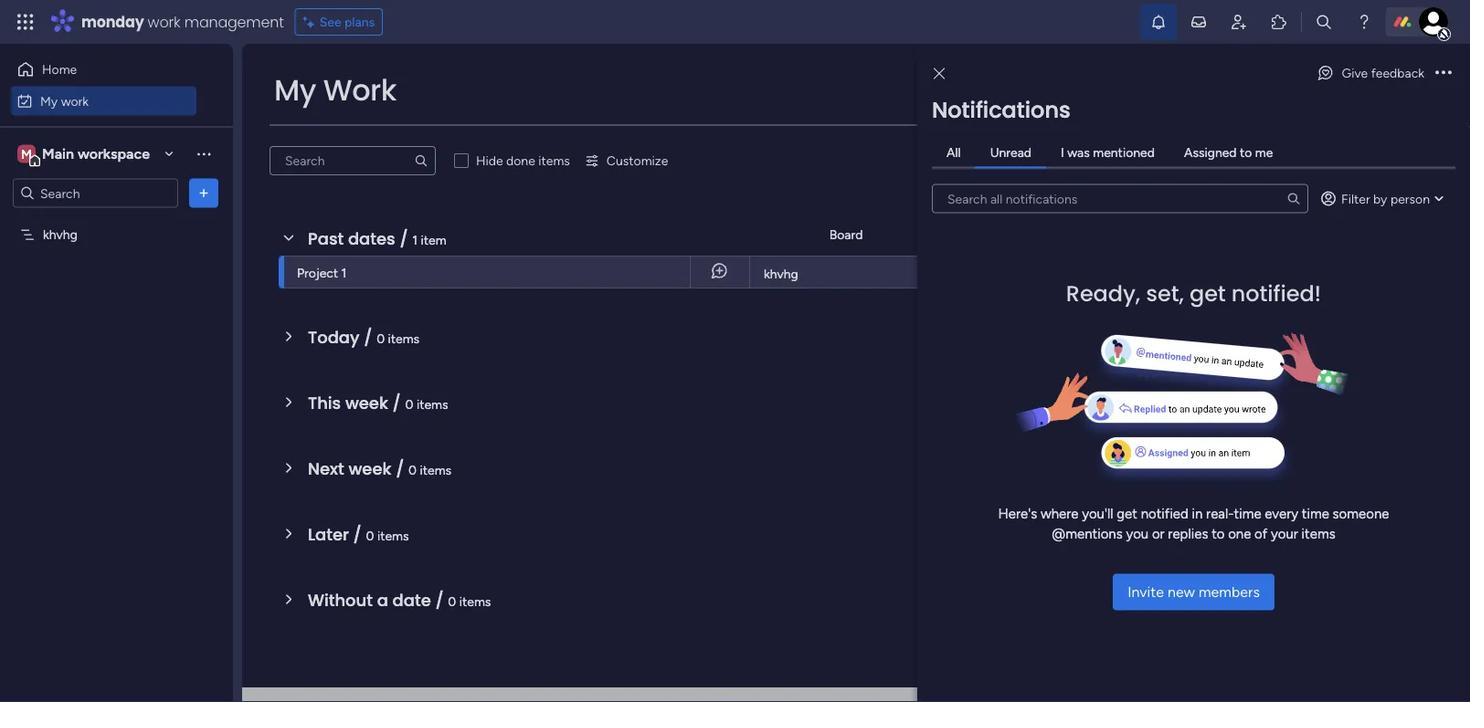 Task type: vqa. For each thing, say whether or not it's contained in the screenshot.
Project 2
no



Task type: locate. For each thing, give the bounding box(es) containing it.
1 horizontal spatial time
[[1302, 506, 1329, 522]]

dialog
[[917, 44, 1470, 703]]

items up next week / 0 items
[[417, 397, 448, 412]]

work
[[323, 70, 397, 111]]

give feedback button
[[1309, 58, 1432, 88]]

apps image
[[1270, 13, 1288, 31]]

choose the boards, columns and people you'd like to see
[[1124, 131, 1448, 147]]

nov
[[1246, 265, 1268, 280]]

workspace selection element
[[17, 143, 153, 167]]

/ left "item"
[[400, 227, 408, 250]]

invite
[[1128, 584, 1164, 601]]

items inside today / 0 items
[[388, 331, 420, 346]]

work
[[148, 11, 181, 32], [61, 93, 89, 109]]

ready, set, get notified!
[[1066, 278, 1321, 309]]

to
[[1413, 131, 1425, 147], [1240, 145, 1252, 160], [1212, 526, 1225, 543]]

1 vertical spatial 1
[[341, 265, 347, 281]]

items right date
[[459, 594, 491, 609]]

in
[[1192, 506, 1203, 522]]

0 horizontal spatial khvhg
[[43, 227, 78, 243]]

my inside button
[[40, 93, 58, 109]]

column right priority
[[1179, 351, 1224, 367]]

week right this on the left of the page
[[345, 392, 388, 415]]

board
[[829, 227, 863, 243]]

/ right later
[[353, 523, 362, 546]]

1 horizontal spatial get
[[1190, 278, 1226, 309]]

my
[[274, 70, 316, 111], [40, 93, 58, 109]]

/ right today
[[364, 326, 372, 349]]

0 right date
[[448, 594, 456, 609]]

see
[[1428, 131, 1448, 147]]

my for my work
[[40, 93, 58, 109]]

gary orlando image
[[1419, 7, 1448, 37]]

0 horizontal spatial my
[[40, 93, 58, 109]]

work down home
[[61, 93, 89, 109]]

items right "your"
[[1302, 526, 1336, 543]]

main content
[[242, 44, 1470, 703]]

see plans button
[[295, 8, 383, 36]]

0 horizontal spatial get
[[1117, 506, 1138, 522]]

to right the like at the right top
[[1413, 131, 1425, 147]]

monday
[[81, 11, 144, 32]]

time up 'one'
[[1234, 506, 1262, 522]]

new
[[1168, 584, 1195, 601]]

without
[[308, 589, 373, 612]]

column right "date"
[[1165, 306, 1210, 321]]

1 vertical spatial work
[[61, 93, 89, 109]]

0 down this week / 0 items
[[409, 462, 417, 478]]

v2 overdue deadline image
[[1223, 264, 1237, 281]]

boards,
[[1193, 131, 1235, 147]]

get
[[1190, 278, 1226, 309], [1117, 506, 1138, 522]]

1 time from the left
[[1234, 506, 1262, 522]]

next
[[308, 457, 344, 481]]

select product image
[[16, 13, 35, 31]]

nov 15, 09:00 am
[[1246, 265, 1342, 280]]

my left the work
[[274, 70, 316, 111]]

0 inside today / 0 items
[[377, 331, 385, 346]]

0 vertical spatial week
[[345, 392, 388, 415]]

option
[[0, 218, 233, 222]]

search everything image
[[1315, 13, 1333, 31]]

0 horizontal spatial work
[[61, 93, 89, 109]]

1 vertical spatial khvhg
[[764, 266, 798, 282]]

@mentions
[[1052, 526, 1123, 543]]

or
[[1152, 526, 1165, 543]]

09:00
[[1289, 265, 1321, 280]]

None search field
[[270, 146, 436, 175], [932, 184, 1309, 213], [270, 146, 436, 175], [932, 184, 1309, 213]]

invite new members button
[[1113, 574, 1275, 611]]

item
[[421, 232, 446, 248]]

work right the monday
[[148, 11, 181, 32]]

0 horizontal spatial time
[[1234, 506, 1262, 522]]

/
[[400, 227, 408, 250], [364, 326, 372, 349], [393, 392, 401, 415], [396, 457, 404, 481], [353, 523, 362, 546], [435, 589, 444, 612]]

2 time from the left
[[1302, 506, 1329, 522]]

done
[[506, 153, 535, 169]]

0 right later
[[366, 528, 374, 544]]

get up 'you' at the right of the page
[[1117, 506, 1138, 522]]

my down home
[[40, 93, 58, 109]]

1 horizontal spatial 1
[[412, 232, 418, 248]]

this
[[308, 392, 341, 415]]

work inside button
[[61, 93, 89, 109]]

week
[[345, 392, 388, 415], [349, 457, 392, 481]]

items up this week / 0 items
[[388, 331, 420, 346]]

priority column
[[1135, 351, 1224, 367]]

1 vertical spatial week
[[349, 457, 392, 481]]

options image
[[195, 184, 213, 202]]

main content containing past dates /
[[242, 44, 1470, 703]]

time
[[1234, 506, 1262, 522], [1302, 506, 1329, 522]]

members
[[1199, 584, 1260, 601]]

time right every at bottom right
[[1302, 506, 1329, 522]]

1 vertical spatial column
[[1179, 351, 1224, 367]]

filter by person button
[[1312, 184, 1456, 213]]

person
[[1391, 191, 1430, 207]]

you
[[1126, 526, 1149, 543]]

to down real-
[[1212, 526, 1225, 543]]

choose
[[1124, 131, 1168, 147]]

replies
[[1168, 526, 1208, 543]]

give
[[1342, 65, 1368, 81]]

0 up next week / 0 items
[[405, 397, 413, 412]]

search image
[[1287, 191, 1301, 206]]

workspace options image
[[195, 145, 213, 163]]

1 horizontal spatial work
[[148, 11, 181, 32]]

m
[[21, 146, 32, 162]]

main workspace
[[42, 145, 150, 163]]

0 inside later / 0 items
[[366, 528, 374, 544]]

1 horizontal spatial my
[[274, 70, 316, 111]]

0 horizontal spatial 1
[[341, 265, 347, 281]]

set,
[[1146, 278, 1184, 309]]

items
[[538, 153, 570, 169], [388, 331, 420, 346], [417, 397, 448, 412], [420, 462, 451, 478], [1302, 526, 1336, 543], [377, 528, 409, 544], [459, 594, 491, 609]]

khvhg
[[43, 227, 78, 243], [764, 266, 798, 282]]

1 inside past dates / 1 item
[[412, 232, 418, 248]]

items right later
[[377, 528, 409, 544]]

work for monday
[[148, 11, 181, 32]]

get right the set,
[[1190, 278, 1226, 309]]

by
[[1373, 191, 1387, 207]]

0 vertical spatial 1
[[412, 232, 418, 248]]

unread
[[990, 145, 1032, 160]]

filter
[[1341, 191, 1370, 207]]

0 vertical spatial column
[[1165, 306, 1210, 321]]

week right next
[[349, 457, 392, 481]]

/ right date
[[435, 589, 444, 612]]

0 right today
[[377, 331, 385, 346]]

1 vertical spatial get
[[1117, 506, 1138, 522]]

0 vertical spatial khvhg
[[43, 227, 78, 243]]

1 right project
[[341, 265, 347, 281]]

items inside this week / 0 items
[[417, 397, 448, 412]]

0 vertical spatial work
[[148, 11, 181, 32]]

/ down this week / 0 items
[[396, 457, 404, 481]]

assigned to me
[[1184, 145, 1273, 160]]

management
[[184, 11, 284, 32]]

dates
[[348, 227, 395, 250]]

customize
[[607, 153, 668, 169]]

0
[[377, 331, 385, 346], [405, 397, 413, 412], [409, 462, 417, 478], [366, 528, 374, 544], [448, 594, 456, 609]]

my work button
[[11, 86, 196, 116]]

1
[[412, 232, 418, 248], [341, 265, 347, 281]]

0 horizontal spatial to
[[1212, 526, 1225, 543]]

past
[[308, 227, 344, 250]]

of
[[1255, 526, 1268, 543]]

column
[[1165, 306, 1210, 321], [1179, 351, 1224, 367]]

week for next
[[349, 457, 392, 481]]

to left me
[[1240, 145, 1252, 160]]

mentioned
[[1093, 145, 1155, 160]]

later
[[308, 523, 349, 546]]

1 left "item"
[[412, 232, 418, 248]]

khvhg link
[[761, 257, 930, 290]]

0 inside this week / 0 items
[[405, 397, 413, 412]]

where
[[1041, 506, 1079, 522]]

0 inside the without a date / 0 items
[[448, 594, 456, 609]]

items down this week / 0 items
[[420, 462, 451, 478]]

project
[[297, 265, 338, 281]]

0 vertical spatial get
[[1190, 278, 1226, 309]]



Task type: describe. For each thing, give the bounding box(es) containing it.
priority
[[1135, 351, 1176, 367]]

and
[[1290, 131, 1311, 147]]

was
[[1068, 145, 1090, 160]]

15,
[[1271, 265, 1286, 280]]

notified
[[1141, 506, 1189, 522]]

column for priority column
[[1179, 351, 1224, 367]]

notifications image
[[1149, 13, 1168, 31]]

am
[[1324, 265, 1342, 280]]

main
[[42, 145, 74, 163]]

/ up next week / 0 items
[[393, 392, 401, 415]]

hide
[[476, 153, 503, 169]]

real-
[[1206, 506, 1234, 522]]

items inside later / 0 items
[[377, 528, 409, 544]]

dialog containing notifications
[[917, 44, 1470, 703]]

items right done on the top left of the page
[[538, 153, 570, 169]]

this week / 0 items
[[308, 392, 448, 415]]

invite new members
[[1128, 584, 1260, 601]]

one
[[1228, 526, 1251, 543]]

Filter dashboard by text search field
[[270, 146, 436, 175]]

people
[[1135, 169, 1174, 184]]

your
[[1271, 526, 1298, 543]]

me
[[1255, 145, 1273, 160]]

notifications
[[932, 95, 1071, 125]]

monday work management
[[81, 11, 284, 32]]

here's where you'll get notified in real-time every time someone @mentions you or replies to one of your items
[[998, 506, 1389, 543]]

assigned
[[1184, 145, 1237, 160]]

today / 0 items
[[308, 326, 420, 349]]

give feedback
[[1342, 65, 1425, 81]]

my for my work
[[274, 70, 316, 111]]

customize button
[[577, 146, 676, 175]]

date
[[392, 589, 431, 612]]

Search in workspace field
[[38, 183, 153, 204]]

notified!
[[1232, 278, 1321, 309]]

1 horizontal spatial khvhg
[[764, 266, 798, 282]]

feedback
[[1371, 65, 1425, 81]]

invite members image
[[1230, 13, 1248, 31]]

i was mentioned
[[1061, 145, 1155, 160]]

hide done items
[[476, 153, 570, 169]]

work for my
[[61, 93, 89, 109]]

home
[[42, 62, 77, 77]]

items inside here's where you'll get notified in real-time every time someone @mentions you or replies to one of your items
[[1302, 526, 1336, 543]]

options image
[[1435, 67, 1452, 80]]

ready,
[[1066, 278, 1140, 309]]

a
[[377, 589, 388, 612]]

help image
[[1355, 13, 1373, 31]]

you'll
[[1082, 506, 1113, 522]]

every
[[1265, 506, 1299, 522]]

filter by person
[[1341, 191, 1430, 207]]

later / 0 items
[[308, 523, 409, 546]]

get inside here's where you'll get notified in real-time every time someone @mentions you or replies to one of your items
[[1117, 506, 1138, 522]]

past dates / 1 item
[[308, 227, 446, 250]]

items inside the without a date / 0 items
[[459, 594, 491, 609]]

home button
[[11, 55, 196, 84]]

without a date / 0 items
[[308, 589, 491, 612]]

next week / 0 items
[[308, 457, 451, 481]]

workspace
[[78, 145, 150, 163]]

search image
[[414, 154, 429, 168]]

here's
[[998, 506, 1037, 522]]

items inside next week / 0 items
[[420, 462, 451, 478]]

plans
[[345, 14, 375, 30]]

someone
[[1333, 506, 1389, 522]]

all
[[947, 145, 961, 160]]

Search all notifications search field
[[932, 184, 1309, 213]]

column for date column
[[1165, 306, 1210, 321]]

khvhg list box
[[0, 216, 233, 497]]

inbox image
[[1190, 13, 1208, 31]]

the
[[1171, 131, 1190, 147]]

project 1
[[297, 265, 347, 281]]

you'd
[[1357, 131, 1388, 147]]

2 horizontal spatial to
[[1413, 131, 1425, 147]]

1 horizontal spatial to
[[1240, 145, 1252, 160]]

columns
[[1239, 131, 1287, 147]]

like
[[1391, 131, 1410, 147]]

date
[[1135, 306, 1162, 321]]

khvhg inside "list box"
[[43, 227, 78, 243]]

date column
[[1135, 306, 1210, 321]]

today
[[308, 326, 360, 349]]

people
[[1314, 131, 1354, 147]]

see plans
[[320, 14, 375, 30]]

workspace image
[[17, 144, 36, 164]]

to inside here's where you'll get notified in real-time every time someone @mentions you or replies to one of your items
[[1212, 526, 1225, 543]]

see
[[320, 14, 341, 30]]

week for this
[[345, 392, 388, 415]]

my work
[[40, 93, 89, 109]]

i
[[1061, 145, 1064, 160]]

0 inside next week / 0 items
[[409, 462, 417, 478]]



